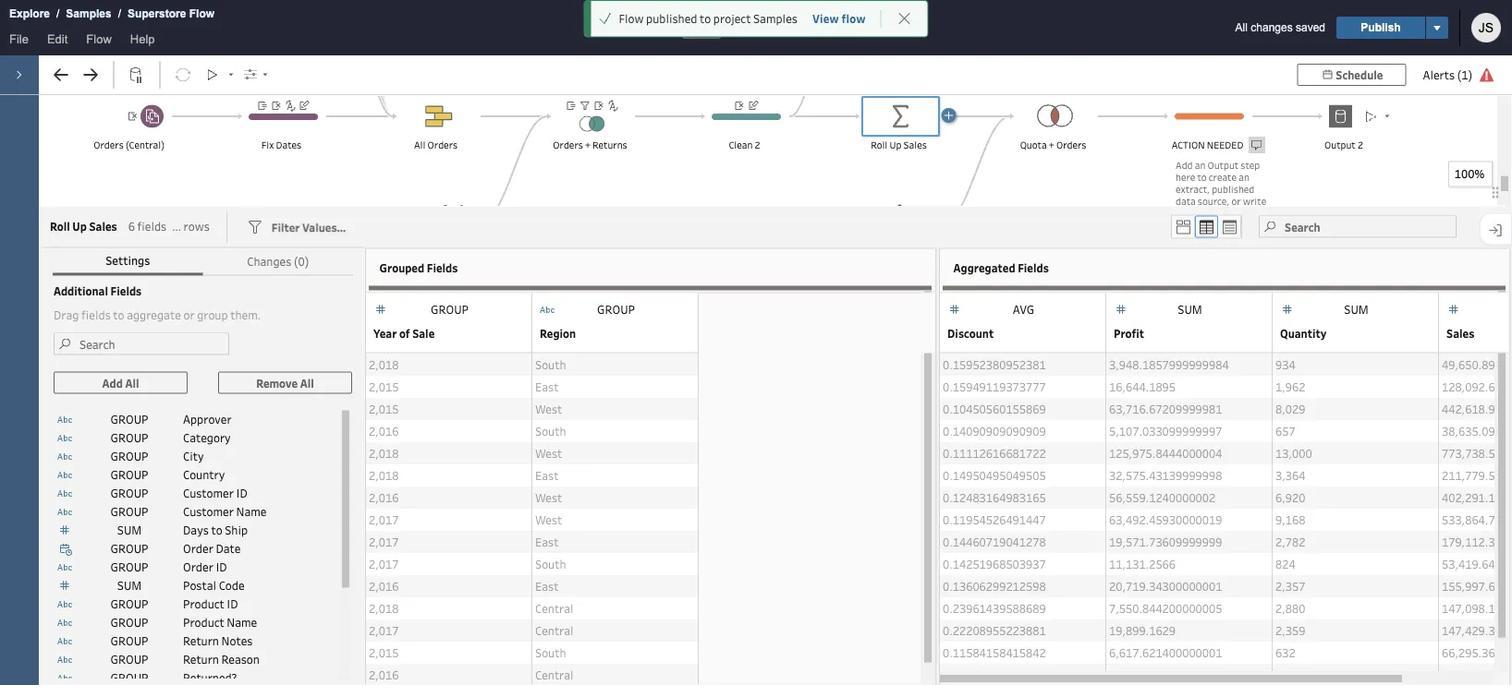Task type: vqa. For each thing, say whether or not it's contained in the screenshot.


Task type: describe. For each thing, give the bounding box(es) containing it.
group for order date
[[111, 541, 148, 557]]

3 2,017 from the top
[[369, 557, 399, 572]]

output inside add an output step here to create an extract, published data source, or write the flow results to a database. to learn more, see tabsoft.co/prepsamp
[[1208, 159, 1239, 171]]

see
[[1203, 231, 1218, 244]]

view flow
[[813, 11, 866, 26]]

published inside the flow published to project samples alert
[[646, 11, 697, 26]]

drag fields to aggregate or group them.
[[54, 308, 261, 323]]

changes (0)
[[247, 254, 309, 269]]

schedule
[[1336, 67, 1383, 82]]

them.
[[230, 308, 261, 323]]

additional
[[54, 284, 108, 298]]

group for city
[[111, 449, 148, 464]]

4 2,016 from the top
[[369, 668, 399, 683]]

js button
[[1472, 13, 1501, 43]]

4 south from the top
[[535, 645, 566, 661]]

2,359
[[1276, 623, 1306, 638]]

all for all orders
[[414, 139, 426, 152]]

file button
[[0, 28, 38, 55]]

rows
[[184, 219, 210, 235]]

explore
[[9, 7, 50, 20]]

0.14251968503937
[[943, 557, 1046, 572]]

53,419.64150
[[1442, 557, 1512, 572]]

1 orders from the left
[[94, 139, 124, 152]]

edit button
[[38, 28, 77, 55]]

action needed
[[1172, 139, 1244, 152]]

explore link
[[8, 5, 51, 23]]

all orders
[[414, 139, 458, 152]]

group for customer name
[[111, 504, 148, 520]]

to left a in the right of the page
[[1247, 207, 1256, 220]]

customer for customer id
[[183, 486, 234, 501]]

product for product name
[[183, 615, 224, 631]]

1 east from the top
[[535, 379, 559, 394]]

3 orders from the left
[[553, 139, 583, 152]]

3 2,016 from the top
[[369, 579, 399, 594]]

0.14460719041278
[[943, 534, 1046, 550]]

dates
[[276, 139, 302, 152]]

0.11112616681722
[[943, 446, 1046, 461]]

extract,
[[1176, 183, 1210, 196]]

3 2,015 from the top
[[369, 645, 399, 661]]

20,719.34300000001
[[1109, 579, 1222, 594]]

2 east from the top
[[535, 468, 559, 483]]

2 2,016 from the top
[[369, 490, 399, 505]]

customer for customer name
[[183, 504, 234, 520]]

flow inside view flow 'link'
[[842, 11, 866, 26]]

2,018 2,015 2,015 2,016 2,018 2,018 2,016 2,017 2,017 2,017 2,016 2,018 2,017 2,015 2,016
[[369, 357, 399, 683]]

2 horizontal spatial sales
[[1447, 326, 1475, 341]]

2,782
[[1276, 534, 1306, 550]]

aggregate
[[127, 308, 181, 323]]

code
[[219, 578, 245, 594]]

sale
[[412, 326, 435, 341]]

1 vertical spatial or
[[183, 308, 195, 323]]

0.24063025210084
[[943, 668, 1046, 683]]

1 2,016 from the top
[[369, 424, 399, 439]]

a
[[1258, 207, 1263, 220]]

6
[[128, 219, 135, 235]]

to right 'here' at right top
[[1198, 171, 1207, 183]]

discount
[[948, 326, 994, 341]]

0.10450560155869
[[943, 401, 1046, 417]]

1 vertical spatial sales
[[89, 219, 117, 234]]

1 2,018 from the top
[[369, 357, 399, 372]]

id for product id
[[227, 597, 238, 612]]

group for product name
[[111, 615, 148, 631]]

grouped
[[380, 260, 424, 275]]

fields for 6
[[137, 219, 167, 235]]

write
[[1243, 195, 1267, 208]]

13,000
[[1276, 446, 1312, 461]]

3,948.1857999999984 16,644.1895 63,716.67209999981 5,107.033099999997 125,975.8444000004 32,575.43139999998 56,559.1240000002 63,492.45930000019 19,571.73609999999 11,131.2566 20,719.34300000001 7,550.844200000005 19,899.1629 6,617.621400000001 11,716.802000000014
[[1109, 357, 1229, 683]]

name for customer name
[[236, 504, 267, 520]]

changes
[[247, 254, 291, 269]]

6,617.621400000001
[[1109, 645, 1222, 661]]

934 1,962 8,029 657 13,000 3,364 6,920 9,168 2,782 824 2,357 2,880 2,359 632 1,815
[[1276, 357, 1312, 683]]

1 vertical spatial up
[[72, 219, 87, 234]]

region
[[540, 326, 576, 341]]

saved
[[1296, 21, 1326, 34]]

data
[[1176, 195, 1196, 208]]

group for return reason
[[111, 652, 148, 668]]

0.15949119373777
[[943, 379, 1046, 394]]

657
[[1276, 424, 1296, 439]]

1 horizontal spatial an
[[1239, 171, 1250, 183]]

155,997.6500
[[1442, 579, 1512, 594]]

211,779.5000
[[1442, 468, 1512, 483]]

flow inside alert
[[619, 11, 644, 26]]

2 2,015 from the top
[[369, 401, 399, 417]]

return notes
[[183, 634, 253, 649]]

fix dates
[[261, 139, 302, 152]]

to up order date
[[211, 523, 222, 538]]

49,650.89199 128,092.6900 442,618.9200 38,635.09950 773,738.5279 211,779.5000 402,291.1570 533,864.7545 179,112.3700 53,419.64150 155,997.6500 147,098.1282 147,429.3760 66,295.36699 102,874.2219
[[1442, 357, 1512, 683]]

superstore flow
[[730, 19, 838, 36]]

1 horizontal spatial up
[[890, 139, 902, 152]]

to
[[1221, 219, 1231, 232]]

1 2,017 from the top
[[369, 512, 399, 528]]

order date
[[183, 541, 241, 557]]

1 2,015 from the top
[[369, 379, 399, 394]]

+ for orders
[[585, 139, 591, 152]]

0.15952380952381 0.15949119373777 0.10450560155869 0.14090909090909 0.11112616681722 0.14950495049505 0.12483164983165 0.11954526491447 0.14460719041278 0.14251968503937 0.13606299212598 0.23961439588689 0.22208955223881 0.11584158415842 0.24063025210084
[[943, 357, 1046, 683]]

(central)
[[126, 139, 165, 152]]

id for order id
[[216, 560, 227, 575]]

63,716.67209999981
[[1109, 401, 1222, 417]]

…
[[172, 219, 181, 235]]

ship
[[225, 523, 248, 538]]

3 south from the top
[[535, 557, 566, 572]]

results
[[1214, 207, 1245, 220]]

step
[[1241, 159, 1260, 171]]

6 fields … rows
[[128, 219, 210, 235]]

fields for avg
[[1018, 260, 1049, 275]]

group for order id
[[111, 560, 148, 575]]

2 south from the top
[[535, 424, 566, 439]]

view
[[813, 11, 839, 26]]

all changes saved
[[1236, 21, 1326, 34]]

16,644.1895
[[1109, 379, 1176, 394]]

order id
[[183, 560, 227, 575]]

aggregated fields
[[951, 260, 1051, 275]]

442,618.9200
[[1442, 401, 1512, 417]]

to down additional fields
[[113, 308, 124, 323]]

days to ship
[[183, 523, 248, 538]]

postal
[[183, 578, 216, 594]]

group
[[197, 308, 228, 323]]

additional fields
[[54, 284, 142, 298]]

49,650.89199
[[1442, 357, 1512, 372]]

128,092.6900
[[1442, 379, 1512, 394]]

changes
[[1251, 21, 1293, 34]]

order for order id
[[183, 560, 213, 575]]

402,291.1570
[[1442, 490, 1512, 505]]



Task type: locate. For each thing, give the bounding box(es) containing it.
1 vertical spatial published
[[1212, 183, 1255, 196]]

1 horizontal spatial +
[[1049, 139, 1055, 152]]

id up customer name
[[236, 486, 248, 501]]

id for customer id
[[236, 486, 248, 501]]

orders
[[94, 139, 124, 152], [428, 139, 458, 152], [553, 139, 583, 152], [1057, 139, 1087, 152]]

1 vertical spatial customer
[[183, 504, 234, 520]]

flow right the
[[1192, 207, 1212, 220]]

3 east from the top
[[535, 534, 559, 550]]

fields for drag
[[81, 308, 111, 323]]

order up postal
[[183, 560, 213, 575]]

1 horizontal spatial or
[[1232, 195, 1241, 208]]

0 vertical spatial name
[[236, 504, 267, 520]]

None radio
[[1218, 216, 1242, 238]]

notes
[[221, 634, 253, 649]]

0 horizontal spatial output
[[1208, 159, 1239, 171]]

1 vertical spatial central
[[535, 623, 574, 638]]

1 vertical spatial product
[[183, 615, 224, 631]]

0 horizontal spatial roll
[[50, 219, 70, 234]]

to left project
[[700, 11, 711, 26]]

0 vertical spatial or
[[1232, 195, 1241, 208]]

fields up avg
[[1018, 260, 1049, 275]]

0 vertical spatial customer
[[183, 486, 234, 501]]

147,098.1282
[[1442, 601, 1512, 616]]

1 return from the top
[[183, 634, 219, 649]]

customer down customer id
[[183, 504, 234, 520]]

1 horizontal spatial flow
[[1192, 207, 1212, 220]]

flow right view
[[842, 11, 866, 26]]

published up results
[[1212, 183, 1255, 196]]

3 west from the top
[[535, 490, 562, 505]]

group for customer id
[[111, 486, 148, 501]]

customer down country
[[183, 486, 234, 501]]

product down product id
[[183, 615, 224, 631]]

orders (central)
[[94, 139, 165, 152]]

quantity
[[1280, 326, 1327, 341]]

or left write
[[1232, 195, 1241, 208]]

1 central from the top
[[535, 601, 574, 616]]

flow inside popup button
[[86, 32, 112, 46]]

date
[[216, 541, 241, 557]]

32,575.43139999998
[[1109, 468, 1222, 483]]

name
[[236, 504, 267, 520], [227, 615, 257, 631]]

1 vertical spatial search text field
[[54, 333, 229, 356]]

superstore
[[128, 7, 186, 20], [730, 19, 802, 36]]

1 horizontal spatial fields
[[137, 219, 167, 235]]

1 horizontal spatial samples
[[753, 11, 798, 26]]

2 vertical spatial central
[[535, 668, 574, 683]]

samples inside alert
[[753, 11, 798, 26]]

2 down "run flow" icon
[[1358, 139, 1363, 152]]

1 2 from the left
[[755, 139, 760, 152]]

0 horizontal spatial flow
[[842, 11, 866, 26]]

0 vertical spatial all
[[1236, 21, 1248, 34]]

an right create in the top of the page
[[1239, 171, 1250, 183]]

or inside add an output step here to create an extract, published data source, or write the flow results to a database. to learn more, see tabsoft.co/prepsamp
[[1232, 195, 1241, 208]]

1 horizontal spatial /
[[118, 7, 121, 20]]

1 horizontal spatial roll up sales
[[871, 139, 927, 152]]

0 horizontal spatial samples
[[66, 7, 112, 20]]

1 horizontal spatial 2
[[1358, 139, 1363, 152]]

19,571.73609999999
[[1109, 534, 1222, 550]]

2 2,017 from the top
[[369, 534, 399, 550]]

an right add
[[1195, 159, 1206, 171]]

fields for group
[[427, 260, 458, 275]]

all for all changes saved
[[1236, 21, 1248, 34]]

2 west from the top
[[535, 446, 562, 461]]

2 horizontal spatial fields
[[1018, 260, 1049, 275]]

1 horizontal spatial published
[[1212, 183, 1255, 196]]

1,815
[[1276, 668, 1306, 683]]

1 vertical spatial order
[[183, 560, 213, 575]]

0 vertical spatial return
[[183, 634, 219, 649]]

return for return reason
[[183, 652, 219, 668]]

schedule button
[[1297, 64, 1406, 86]]

west
[[535, 401, 562, 417], [535, 446, 562, 461], [535, 490, 562, 505], [535, 512, 562, 528]]

return down return notes
[[183, 652, 219, 668]]

output down schedule button
[[1325, 139, 1356, 152]]

view flow link
[[812, 10, 867, 27]]

1 vertical spatial output
[[1208, 159, 1239, 171]]

1 horizontal spatial all
[[1236, 21, 1248, 34]]

3,948.1857999999984
[[1109, 357, 1229, 372]]

0 horizontal spatial +
[[585, 139, 591, 152]]

2 orders from the left
[[428, 139, 458, 152]]

1 south from the top
[[535, 357, 566, 372]]

2,015
[[369, 379, 399, 394], [369, 401, 399, 417], [369, 645, 399, 661]]

0 horizontal spatial published
[[646, 11, 697, 26]]

0 horizontal spatial 2
[[755, 139, 760, 152]]

published left project
[[646, 11, 697, 26]]

1 customer from the top
[[183, 486, 234, 501]]

Search text field
[[1259, 216, 1457, 238], [54, 333, 229, 356]]

0 vertical spatial roll
[[871, 139, 888, 152]]

4 west from the top
[[535, 512, 562, 528]]

0 vertical spatial roll up sales
[[871, 139, 927, 152]]

success image
[[598, 12, 611, 25]]

1 horizontal spatial output
[[1325, 139, 1356, 152]]

return for return notes
[[183, 634, 219, 649]]

alerts
[[1423, 67, 1455, 82]]

0 vertical spatial order
[[183, 541, 213, 557]]

(0)
[[294, 254, 309, 269]]

group for category
[[111, 430, 148, 446]]

4 2,017 from the top
[[369, 623, 399, 638]]

1 vertical spatial 2,015
[[369, 401, 399, 417]]

1 / from the left
[[56, 7, 59, 20]]

name up 'ship'
[[236, 504, 267, 520]]

0 vertical spatial id
[[236, 486, 248, 501]]

0.14950495049505
[[943, 468, 1046, 483]]

2 2 from the left
[[1358, 139, 1363, 152]]

7,550.844200000005
[[1109, 601, 1222, 616]]

drag
[[54, 308, 79, 323]]

sum
[[1178, 302, 1202, 318], [1344, 302, 1369, 318], [117, 523, 142, 538], [117, 578, 142, 594]]

clean
[[729, 139, 753, 152]]

2 for clean 2
[[755, 139, 760, 152]]

773,738.5279
[[1442, 446, 1512, 461]]

name for product name
[[227, 615, 257, 631]]

product for product id
[[183, 597, 224, 612]]

6,920
[[1276, 490, 1306, 505]]

group for country
[[111, 467, 148, 483]]

2 vertical spatial 2,015
[[369, 645, 399, 661]]

0.13606299212598
[[943, 579, 1046, 594]]

147,429.3760
[[1442, 623, 1512, 638]]

south
[[535, 357, 566, 372], [535, 424, 566, 439], [535, 557, 566, 572], [535, 645, 566, 661]]

0 horizontal spatial up
[[72, 219, 87, 234]]

0 vertical spatial search text field
[[1259, 216, 1457, 238]]

order down days
[[183, 541, 213, 557]]

0 horizontal spatial an
[[1195, 159, 1206, 171]]

id
[[236, 486, 248, 501], [216, 560, 227, 575], [227, 597, 238, 612]]

create
[[1209, 171, 1237, 183]]

+ for quota
[[1049, 139, 1055, 152]]

2 right clean
[[755, 139, 760, 152]]

quota
[[1020, 139, 1047, 152]]

fields right 6
[[137, 219, 167, 235]]

0 horizontal spatial roll up sales
[[50, 219, 117, 234]]

1 horizontal spatial superstore
[[730, 19, 802, 36]]

order for order date
[[183, 541, 213, 557]]

1 vertical spatial roll
[[50, 219, 70, 234]]

2 central from the top
[[535, 623, 574, 638]]

0 vertical spatial output
[[1325, 139, 1356, 152]]

0 vertical spatial published
[[646, 11, 697, 26]]

+ left "returns"
[[585, 139, 591, 152]]

9,168
[[1276, 512, 1306, 528]]

1 vertical spatial id
[[216, 560, 227, 575]]

samples up flow popup button at the left of the page
[[66, 7, 112, 20]]

grouped fields
[[377, 260, 460, 275]]

group for product id
[[111, 597, 148, 612]]

fields right grouped
[[427, 260, 458, 275]]

return down product name
[[183, 634, 219, 649]]

0 vertical spatial sales
[[904, 139, 927, 152]]

3 central from the top
[[535, 668, 574, 683]]

learn
[[1233, 219, 1256, 232]]

0 vertical spatial 2,015
[[369, 379, 399, 394]]

0 horizontal spatial superstore
[[128, 7, 186, 20]]

1 vertical spatial return
[[183, 652, 219, 668]]

0 horizontal spatial all
[[414, 139, 426, 152]]

approver
[[183, 412, 232, 427]]

help button
[[121, 28, 164, 55]]

customer id
[[183, 486, 248, 501]]

1 product from the top
[[183, 597, 224, 612]]

option group
[[1171, 215, 1242, 239]]

0 horizontal spatial sales
[[89, 219, 117, 234]]

reason
[[221, 652, 260, 668]]

2 2,018 from the top
[[369, 446, 399, 461]]

flow inside add an output step here to create an extract, published data source, or write the flow results to a database. to learn more, see tabsoft.co/prepsamp
[[1192, 207, 1212, 220]]

2 return from the top
[[183, 652, 219, 668]]

id down code
[[227, 597, 238, 612]]

quota + orders
[[1020, 139, 1087, 152]]

run flow image
[[1358, 104, 1383, 129]]

0 horizontal spatial fields
[[81, 308, 111, 323]]

/ right samples link
[[118, 7, 121, 20]]

0.23961439588689
[[943, 601, 1046, 616]]

1 + from the left
[[585, 139, 591, 152]]

1 west from the top
[[535, 401, 562, 417]]

2 / from the left
[[118, 7, 121, 20]]

125,975.8444000004
[[1109, 446, 1222, 461]]

an
[[1195, 159, 1206, 171], [1239, 171, 1250, 183]]

add an output step here to create an extract, published data source, or write the flow results to a database. to learn more, see tabsoft.co/prepsamp
[[1176, 159, 1269, 256]]

draft
[[689, 22, 713, 34]]

+ right quota
[[1049, 139, 1055, 152]]

product down postal
[[183, 597, 224, 612]]

published inside add an output step here to create an extract, published data source, or write the flow results to a database. to learn more, see tabsoft.co/prepsamp
[[1212, 183, 1255, 196]]

1 horizontal spatial fields
[[427, 260, 458, 275]]

name up notes
[[227, 615, 257, 631]]

order
[[183, 541, 213, 557], [183, 560, 213, 575]]

2 + from the left
[[1049, 139, 1055, 152]]

2 vertical spatial sales
[[1447, 326, 1475, 341]]

1 order from the top
[[183, 541, 213, 557]]

0.11954526491447
[[943, 512, 1046, 528]]

south east west south west east west west east south east central central south central
[[535, 357, 574, 683]]

here
[[1176, 171, 1196, 183]]

or left group
[[183, 308, 195, 323]]

0 vertical spatial up
[[890, 139, 902, 152]]

alerts (1)
[[1423, 67, 1473, 82]]

group for approver
[[111, 412, 148, 427]]

1 horizontal spatial sales
[[904, 139, 927, 152]]

id down date at the bottom of the page
[[216, 560, 227, 575]]

group for return notes
[[111, 634, 148, 649]]

38,635.09950
[[1442, 424, 1512, 439]]

2 vertical spatial id
[[227, 597, 238, 612]]

days
[[183, 523, 209, 538]]

0.11584158415842
[[943, 645, 1046, 661]]

0 horizontal spatial or
[[183, 308, 195, 323]]

2 product from the top
[[183, 615, 224, 631]]

clean 2
[[729, 139, 760, 152]]

product name
[[183, 615, 257, 631]]

0 vertical spatial product
[[183, 597, 224, 612]]

934
[[1276, 357, 1296, 372]]

more,
[[1176, 231, 1201, 244]]

0.12483164983165
[[943, 490, 1046, 505]]

1 horizontal spatial roll
[[871, 139, 888, 152]]

the
[[1176, 207, 1191, 220]]

product id
[[183, 597, 238, 612]]

0 vertical spatial flow
[[842, 11, 866, 26]]

search text field down the aggregate
[[54, 333, 229, 356]]

profit
[[1114, 326, 1144, 341]]

0 horizontal spatial search text field
[[54, 333, 229, 356]]

roll
[[871, 139, 888, 152], [50, 219, 70, 234]]

1 vertical spatial roll up sales
[[50, 219, 117, 234]]

0 vertical spatial central
[[535, 601, 574, 616]]

samples right project
[[753, 11, 798, 26]]

avg
[[1013, 302, 1035, 318]]

output 2
[[1325, 139, 1363, 152]]

4 orders from the left
[[1057, 139, 1087, 152]]

0 horizontal spatial fields
[[111, 284, 142, 298]]

4 east from the top
[[535, 579, 559, 594]]

2 for output 2
[[1358, 139, 1363, 152]]

customer
[[183, 486, 234, 501], [183, 504, 234, 520]]

source,
[[1198, 195, 1230, 208]]

3 2,018 from the top
[[369, 468, 399, 483]]

1 vertical spatial all
[[414, 139, 426, 152]]

to inside alert
[[700, 11, 711, 26]]

output down 'needed'
[[1208, 159, 1239, 171]]

1,962
[[1276, 379, 1306, 394]]

11,716.802000000014
[[1109, 668, 1229, 683]]

superstore up help on the top
[[128, 7, 186, 20]]

search text field down output 2
[[1259, 216, 1457, 238]]

None radio
[[1172, 216, 1195, 238], [1195, 216, 1218, 238], [1172, 216, 1195, 238], [1195, 216, 1218, 238]]

4 2,018 from the top
[[369, 601, 399, 616]]

1 vertical spatial flow
[[1192, 207, 1212, 220]]

1 horizontal spatial search text field
[[1259, 216, 1457, 238]]

(1)
[[1458, 67, 1473, 82]]

2 order from the top
[[183, 560, 213, 575]]

1 vertical spatial name
[[227, 615, 257, 631]]

0 horizontal spatial /
[[56, 7, 59, 20]]

66,295.36699
[[1442, 645, 1512, 661]]

/ up edit
[[56, 7, 59, 20]]

of
[[399, 326, 410, 341]]

2 customer from the top
[[183, 504, 234, 520]]

superstore left view
[[730, 19, 802, 36]]

flow published to project samples alert
[[619, 10, 798, 27]]

publish
[[1361, 21, 1401, 34]]

0 vertical spatial fields
[[137, 219, 167, 235]]

1 vertical spatial fields
[[81, 308, 111, 323]]

fields down additional fields
[[81, 308, 111, 323]]

56,559.1240000002
[[1109, 490, 1216, 505]]

to
[[700, 11, 711, 26], [1198, 171, 1207, 183], [1247, 207, 1256, 220], [113, 308, 124, 323], [211, 523, 222, 538]]

city
[[183, 449, 204, 464]]

fields down settings
[[111, 284, 142, 298]]



